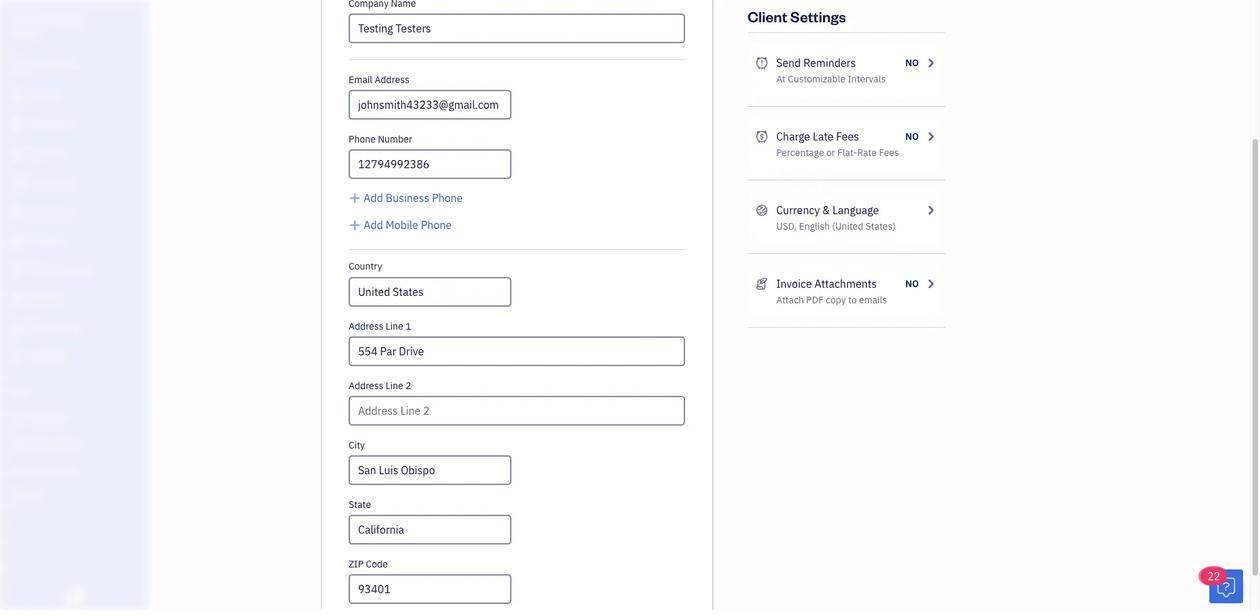 Task type: locate. For each thing, give the bounding box(es) containing it.
currency
[[777, 204, 820, 217]]

address left 2 at the left bottom of page
[[349, 380, 384, 392]]

1 vertical spatial line
[[386, 380, 404, 392]]

timer image
[[9, 264, 25, 277]]

plus image up country
[[349, 217, 361, 233]]

team members link
[[3, 408, 145, 431]]

2 chevronright image from the top
[[925, 276, 937, 292]]

usd,
[[777, 220, 797, 233]]

1 horizontal spatial settings
[[791, 7, 847, 26]]

line for 2
[[386, 380, 404, 392]]

1 vertical spatial plus image
[[349, 217, 361, 233]]

City text field
[[349, 456, 512, 485]]

phone
[[349, 133, 376, 145], [432, 191, 463, 205], [421, 218, 452, 232]]

0 vertical spatial add
[[364, 191, 383, 205]]

line left 2 at the left bottom of page
[[386, 380, 404, 392]]

settings down bank
[[10, 489, 41, 500]]

1 chevronright image from the top
[[925, 55, 937, 71]]

add for add business phone
[[364, 191, 383, 205]]

phone down phone number text field
[[432, 191, 463, 205]]

1 vertical spatial chevronright image
[[925, 202, 937, 218]]

1 add from the top
[[364, 191, 383, 205]]

0 horizontal spatial fees
[[837, 130, 860, 143]]

members
[[33, 414, 69, 425]]

mobile
[[386, 218, 419, 232]]

no for invoice attachments
[[906, 278, 920, 290]]

add business phone button
[[349, 190, 463, 206]]

client settings
[[748, 7, 847, 26]]

1 line from the top
[[386, 320, 404, 333]]

1 vertical spatial settings
[[10, 489, 41, 500]]

phone left the number
[[349, 133, 376, 145]]

rate
[[858, 147, 877, 159]]

1 vertical spatial phone
[[432, 191, 463, 205]]

address for address line 2
[[349, 380, 384, 392]]

0 horizontal spatial settings
[[10, 489, 41, 500]]

add for add mobile phone
[[364, 218, 383, 232]]

fees up flat-
[[837, 130, 860, 143]]

chevronright image
[[925, 55, 937, 71], [925, 276, 937, 292]]

attach
[[777, 294, 805, 306]]

number
[[378, 133, 413, 145]]

no
[[906, 57, 920, 69], [906, 130, 920, 143], [906, 278, 920, 290]]

email address
[[349, 74, 410, 86]]

owner
[[11, 27, 38, 38]]

address line 2
[[349, 380, 412, 392]]

expense image
[[9, 206, 25, 219]]

charge late fees
[[777, 130, 860, 143]]

Company Name text field
[[349, 14, 686, 43]]

state
[[349, 499, 371, 511]]

Address Line 1 text field
[[349, 337, 686, 366]]

chart image
[[9, 322, 25, 335]]

and
[[33, 439, 47, 450]]

2
[[406, 380, 412, 392]]

flat-
[[838, 147, 858, 159]]

payment image
[[9, 176, 25, 190]]

2 vertical spatial no
[[906, 278, 920, 290]]

client
[[748, 7, 788, 26]]

1
[[406, 320, 412, 333]]

1 vertical spatial address
[[349, 320, 384, 333]]

money image
[[9, 293, 25, 306]]

plus image left business
[[349, 190, 361, 206]]

at
[[777, 73, 786, 85]]

no for charge late fees
[[906, 130, 920, 143]]

plus image
[[349, 190, 361, 206], [349, 217, 361, 233]]

items and services link
[[3, 433, 145, 456]]

0 vertical spatial chevronright image
[[925, 55, 937, 71]]

apps
[[10, 389, 30, 400]]

chevronright image
[[925, 128, 937, 145], [925, 202, 937, 218]]

0 vertical spatial address
[[375, 74, 410, 86]]

add inside 'button'
[[364, 191, 383, 205]]

add inside button
[[364, 218, 383, 232]]

add business phone
[[364, 191, 463, 205]]

0 vertical spatial chevronright image
[[925, 128, 937, 145]]

invoice attachments
[[777, 277, 877, 291]]

percentage or flat-rate fees
[[777, 147, 900, 159]]

add left business
[[364, 191, 383, 205]]

2 add from the top
[[364, 218, 383, 232]]

emails
[[860, 294, 888, 306]]

line left the 1
[[386, 320, 404, 333]]

reminders
[[804, 56, 856, 70]]

address right email
[[375, 74, 410, 86]]

address line 1
[[349, 320, 412, 333]]

2 no from the top
[[906, 130, 920, 143]]

code
[[366, 558, 388, 571]]

line
[[386, 320, 404, 333], [386, 380, 404, 392]]

2 chevronright image from the top
[[925, 202, 937, 218]]

phone inside 'button'
[[432, 191, 463, 205]]

no for send reminders
[[906, 57, 920, 69]]

phone inside button
[[421, 218, 452, 232]]

phone for add business phone
[[432, 191, 463, 205]]

0 vertical spatial plus image
[[349, 190, 361, 206]]

1 horizontal spatial fees
[[880, 147, 900, 159]]

address left the 1
[[349, 320, 384, 333]]

business
[[386, 191, 430, 205]]

1 no from the top
[[906, 57, 920, 69]]

states)
[[866, 220, 896, 233]]

team members
[[10, 414, 69, 425]]

1 vertical spatial add
[[364, 218, 383, 232]]

dashboard image
[[9, 60, 25, 74]]

bank
[[10, 464, 30, 475]]

apps link
[[3, 383, 145, 406]]

copy
[[826, 294, 847, 306]]

0 vertical spatial line
[[386, 320, 404, 333]]

2 vertical spatial address
[[349, 380, 384, 392]]

2 vertical spatial phone
[[421, 218, 452, 232]]

1 plus image from the top
[[349, 190, 361, 206]]

0 vertical spatial phone
[[349, 133, 376, 145]]

1 vertical spatial no
[[906, 130, 920, 143]]

add
[[364, 191, 383, 205], [364, 218, 383, 232]]

phone right "mobile"
[[421, 218, 452, 232]]

english
[[800, 220, 830, 233]]

pdf
[[807, 294, 824, 306]]

plus image for add mobile phone
[[349, 217, 361, 233]]

fees right 'rate'
[[880, 147, 900, 159]]

settings up send reminders at right top
[[791, 7, 847, 26]]

2 plus image from the top
[[349, 217, 361, 233]]

3 no from the top
[[906, 278, 920, 290]]

resource center badge image
[[1210, 570, 1244, 604]]

address
[[375, 74, 410, 86], [349, 320, 384, 333], [349, 380, 384, 392]]

settings inside main element
[[10, 489, 41, 500]]

0 vertical spatial no
[[906, 57, 920, 69]]

percentage
[[777, 147, 825, 159]]

1 vertical spatial fees
[[880, 147, 900, 159]]

add left "mobile"
[[364, 218, 383, 232]]

peterson
[[43, 12, 83, 25]]

1 vertical spatial chevronright image
[[925, 276, 937, 292]]

1 chevronright image from the top
[[925, 128, 937, 145]]

or
[[827, 147, 836, 159]]

fees
[[837, 130, 860, 143], [880, 147, 900, 159]]

estimate image
[[9, 118, 25, 132]]

22 button
[[1201, 568, 1244, 604]]

2 line from the top
[[386, 380, 404, 392]]

settings
[[791, 7, 847, 26], [10, 489, 41, 500]]



Task type: vqa. For each thing, say whether or not it's contained in the screenshot.
the top chevronRight icon
yes



Task type: describe. For each thing, give the bounding box(es) containing it.
currencyandlanguage image
[[756, 202, 769, 218]]

latefees image
[[756, 128, 769, 145]]

attach pdf copy to emails
[[777, 294, 888, 306]]

email
[[349, 74, 373, 86]]

customizable
[[788, 73, 846, 85]]

team
[[10, 414, 31, 425]]

settings link
[[3, 483, 145, 506]]

connections
[[31, 464, 79, 475]]

line for 1
[[386, 320, 404, 333]]

invoices image
[[756, 276, 769, 292]]

james peterson owner
[[11, 12, 83, 38]]

currency & language
[[777, 204, 880, 217]]

phone for add mobile phone
[[421, 218, 452, 232]]

city
[[349, 439, 365, 452]]

invoice
[[777, 277, 813, 291]]

at customizable intervals
[[777, 73, 886, 85]]

project image
[[9, 235, 25, 248]]

james
[[11, 12, 41, 25]]

bank connections link
[[3, 458, 145, 481]]

add mobile phone button
[[349, 217, 452, 233]]

chevronright image for no
[[925, 128, 937, 145]]

chevronright image for currency & language
[[925, 202, 937, 218]]

add mobile phone
[[364, 218, 452, 232]]

main element
[[0, 0, 183, 611]]

chevronright image for invoice attachments
[[925, 276, 937, 292]]

language
[[833, 204, 880, 217]]

Country text field
[[350, 279, 510, 306]]

country
[[349, 260, 382, 272]]

charge
[[777, 130, 811, 143]]

phone number
[[349, 133, 413, 145]]

0 vertical spatial settings
[[791, 7, 847, 26]]

Address Line 2 text field
[[349, 396, 686, 426]]

Phone Number text field
[[349, 149, 512, 179]]

plus image for add business phone
[[349, 190, 361, 206]]

(united
[[833, 220, 864, 233]]

freshbooks image
[[64, 589, 85, 605]]

address for address line 1
[[349, 320, 384, 333]]

&
[[823, 204, 831, 217]]

attachments
[[815, 277, 877, 291]]

usd, english (united states)
[[777, 220, 896, 233]]

report image
[[9, 351, 25, 364]]

invoice image
[[9, 147, 25, 161]]

send reminders
[[777, 56, 856, 70]]

chevronright image for send reminders
[[925, 55, 937, 71]]

22
[[1208, 570, 1221, 583]]

services
[[49, 439, 82, 450]]

zip
[[349, 558, 364, 571]]

0 vertical spatial fees
[[837, 130, 860, 143]]

items
[[10, 439, 31, 450]]

State text field
[[350, 517, 510, 544]]

ZIP Code text field
[[349, 575, 512, 604]]

items and services
[[10, 439, 82, 450]]

client image
[[9, 89, 25, 103]]

to
[[849, 294, 857, 306]]

intervals
[[848, 73, 886, 85]]

latereminders image
[[756, 55, 769, 71]]

Email Address text field
[[349, 90, 512, 120]]

zip code
[[349, 558, 388, 571]]

bank connections
[[10, 464, 79, 475]]

late
[[813, 130, 834, 143]]

send
[[777, 56, 801, 70]]



